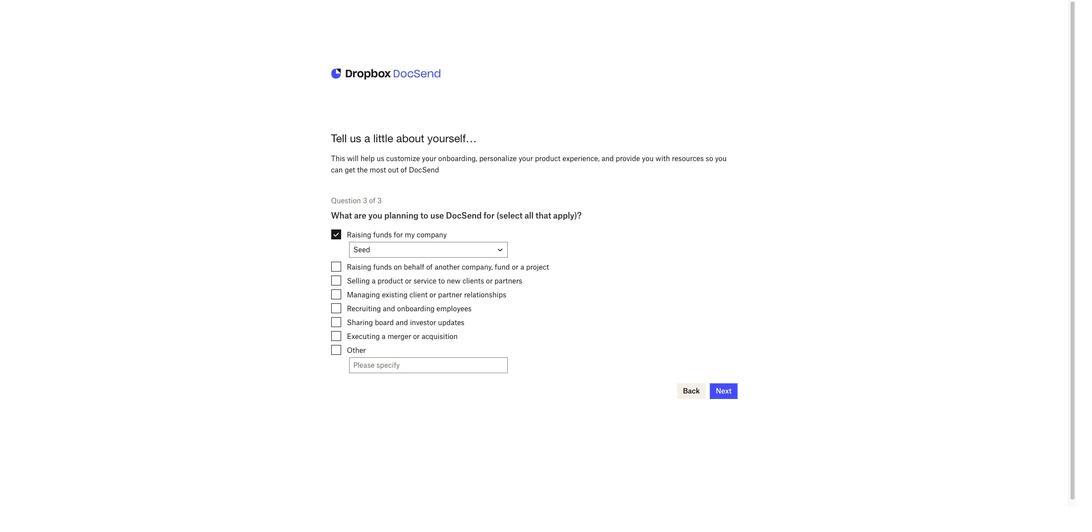 Task type: locate. For each thing, give the bounding box(es) containing it.
1 vertical spatial and
[[383, 305, 395, 313]]

planning
[[385, 211, 419, 221]]

for left my
[[394, 231, 403, 239]]

0 horizontal spatial docsend
[[409, 166, 440, 174]]

0 vertical spatial of
[[401, 166, 407, 174]]

0 horizontal spatial you
[[369, 211, 383, 221]]

us up the most
[[377, 154, 385, 163]]

1 horizontal spatial product
[[535, 154, 561, 163]]

to left new
[[439, 277, 445, 285]]

or for selling a product or service to new clients or partners
[[405, 277, 412, 285]]

that
[[536, 211, 552, 221]]

apply)?
[[554, 211, 582, 221]]

1 horizontal spatial us
[[377, 154, 385, 163]]

and up the board
[[383, 305, 395, 313]]

fund
[[495, 263, 510, 271]]

the
[[357, 166, 368, 174]]

what are you planning to use docsend for (select all that apply)? group
[[331, 211, 738, 374]]

1 horizontal spatial you
[[642, 154, 654, 163]]

a right selling
[[372, 277, 376, 285]]

client
[[410, 291, 428, 299]]

onboarding,
[[439, 154, 478, 163]]

so
[[706, 154, 714, 163]]

or right fund
[[512, 263, 519, 271]]

1 vertical spatial product
[[378, 277, 403, 285]]

of right out
[[401, 166, 407, 174]]

0 vertical spatial us
[[350, 132, 362, 145]]

0 horizontal spatial product
[[378, 277, 403, 285]]

0 vertical spatial product
[[535, 154, 561, 163]]

funds down 'planning' at the top of the page
[[374, 231, 392, 239]]

and up executing a merger or acquisition
[[396, 319, 408, 327]]

raising funds for my company
[[347, 231, 447, 239]]

docsend inside group
[[446, 211, 482, 221]]

funds left on
[[374, 263, 392, 271]]

of right question
[[369, 197, 376, 205]]

raising up selling
[[347, 263, 372, 271]]

0 horizontal spatial your
[[422, 154, 437, 163]]

your right personalize
[[519, 154, 533, 163]]

and
[[602, 154, 614, 163], [383, 305, 395, 313], [396, 319, 408, 327]]

Other text field
[[350, 359, 507, 373]]

onboarding
[[397, 305, 435, 313]]

funds for on
[[374, 263, 392, 271]]

for left (select
[[484, 211, 495, 221]]

us inside this will help us customize your onboarding, personalize your product experience, and provide you with resources so you can get the most out of docsend
[[377, 154, 385, 163]]

1 vertical spatial funds
[[374, 263, 392, 271]]

this will help us customize your onboarding, personalize your product experience, and provide you with resources so you can get the most out of docsend
[[331, 154, 727, 174]]

1 horizontal spatial of
[[401, 166, 407, 174]]

and left provide
[[602, 154, 614, 163]]

3 up are
[[363, 197, 367, 205]]

your right 'customize'
[[422, 154, 437, 163]]

board
[[375, 319, 394, 327]]

question
[[331, 197, 361, 205]]

relationships
[[464, 291, 507, 299]]

3 down the most
[[378, 197, 382, 205]]

0 horizontal spatial of
[[369, 197, 376, 205]]

of up service
[[427, 263, 433, 271]]

raising for raising funds for my company
[[347, 231, 372, 239]]

or down investor in the bottom of the page
[[413, 332, 420, 341]]

2 horizontal spatial of
[[427, 263, 433, 271]]

2 vertical spatial and
[[396, 319, 408, 327]]

0 horizontal spatial 3
[[363, 197, 367, 205]]

out
[[388, 166, 399, 174]]

0 vertical spatial raising
[[347, 231, 372, 239]]

0 horizontal spatial for
[[394, 231, 403, 239]]

docsend right use
[[446, 211, 482, 221]]

product up existing
[[378, 277, 403, 285]]

you
[[642, 154, 654, 163], [716, 154, 727, 163], [369, 211, 383, 221]]

1 funds from the top
[[374, 231, 392, 239]]

raising
[[347, 231, 372, 239], [347, 263, 372, 271]]

1 vertical spatial us
[[377, 154, 385, 163]]

2 horizontal spatial and
[[602, 154, 614, 163]]

to
[[421, 211, 429, 221], [439, 277, 445, 285]]

experience,
[[563, 154, 600, 163]]

1 raising from the top
[[347, 231, 372, 239]]

1 horizontal spatial 3
[[378, 197, 382, 205]]

0 vertical spatial and
[[602, 154, 614, 163]]

project
[[527, 263, 549, 271]]

us
[[350, 132, 362, 145], [377, 154, 385, 163]]

back
[[683, 387, 700, 396]]

0 horizontal spatial us
[[350, 132, 362, 145]]

what are you planning to use docsend for (select all that apply)?
[[331, 211, 582, 221]]

or
[[512, 263, 519, 271], [405, 277, 412, 285], [486, 277, 493, 285], [430, 291, 436, 299], [413, 332, 420, 341]]

2 horizontal spatial you
[[716, 154, 727, 163]]

sharing board and investor updates
[[347, 319, 465, 327]]

a left little
[[365, 132, 370, 145]]

2 vertical spatial of
[[427, 263, 433, 271]]

your
[[422, 154, 437, 163], [519, 154, 533, 163]]

company
[[417, 231, 447, 239]]

(select
[[497, 211, 523, 221]]

raising up seed
[[347, 231, 372, 239]]

of
[[401, 166, 407, 174], [369, 197, 376, 205], [427, 263, 433, 271]]

1 vertical spatial for
[[394, 231, 403, 239]]

0 horizontal spatial to
[[421, 211, 429, 221]]

back button
[[677, 384, 706, 400]]

you left with at the right of page
[[642, 154, 654, 163]]

to left use
[[421, 211, 429, 221]]

for
[[484, 211, 495, 221], [394, 231, 403, 239]]

0 vertical spatial docsend
[[409, 166, 440, 174]]

1 horizontal spatial docsend
[[446, 211, 482, 221]]

docsend
[[409, 166, 440, 174], [446, 211, 482, 221]]

or down selling a product or service to new clients or partners
[[430, 291, 436, 299]]

1 horizontal spatial your
[[519, 154, 533, 163]]

or down the behalf
[[405, 277, 412, 285]]

raising funds on behalf of another company, fund or a project
[[347, 263, 549, 271]]

funds
[[374, 231, 392, 239], [374, 263, 392, 271]]

docsend inside this will help us customize your onboarding, personalize your product experience, and provide you with resources so you can get the most out of docsend
[[409, 166, 440, 174]]

personalize
[[480, 154, 517, 163]]

or for managing existing client or partner relationships
[[430, 291, 436, 299]]

1 3 from the left
[[363, 197, 367, 205]]

a
[[365, 132, 370, 145], [521, 263, 525, 271], [372, 277, 376, 285], [382, 332, 386, 341]]

about
[[397, 132, 425, 145]]

1 vertical spatial raising
[[347, 263, 372, 271]]

0 vertical spatial funds
[[374, 231, 392, 239]]

1 horizontal spatial to
[[439, 277, 445, 285]]

product
[[535, 154, 561, 163], [378, 277, 403, 285]]

2 funds from the top
[[374, 263, 392, 271]]

2 3 from the left
[[378, 197, 382, 205]]

little
[[374, 132, 394, 145]]

partner
[[438, 291, 463, 299]]

next
[[716, 387, 732, 396]]

2 raising from the top
[[347, 263, 372, 271]]

updates
[[438, 319, 465, 327]]

you right the so in the top right of the page
[[716, 154, 727, 163]]

you right are
[[369, 211, 383, 221]]

product left experience,
[[535, 154, 561, 163]]

us right "tell"
[[350, 132, 362, 145]]

3
[[363, 197, 367, 205], [378, 197, 382, 205]]

1 vertical spatial docsend
[[446, 211, 482, 221]]

0 vertical spatial for
[[484, 211, 495, 221]]

what
[[331, 211, 352, 221]]

docsend down 'customize'
[[409, 166, 440, 174]]



Task type: describe. For each thing, give the bounding box(es) containing it.
recruiting
[[347, 305, 381, 313]]

go to docsend homepage image
[[331, 66, 440, 83]]

and inside this will help us customize your onboarding, personalize your product experience, and provide you with resources so you can get the most out of docsend
[[602, 154, 614, 163]]

service
[[414, 277, 437, 285]]

partners
[[495, 277, 523, 285]]

0 vertical spatial to
[[421, 211, 429, 221]]

help
[[361, 154, 375, 163]]

1 vertical spatial of
[[369, 197, 376, 205]]

tell us a little about yourself…
[[331, 132, 477, 145]]

are
[[354, 211, 367, 221]]

customize
[[386, 154, 420, 163]]

managing existing client or partner relationships
[[347, 291, 507, 299]]

funds for for
[[374, 231, 392, 239]]

use
[[431, 211, 444, 221]]

raising for raising funds on behalf of another company, fund or a project
[[347, 263, 372, 271]]

all
[[525, 211, 534, 221]]

Funding Stage button
[[349, 242, 508, 258]]

of inside this will help us customize your onboarding, personalize your product experience, and provide you with resources so you can get the most out of docsend
[[401, 166, 407, 174]]

product inside this will help us customize your onboarding, personalize your product experience, and provide you with resources so you can get the most out of docsend
[[535, 154, 561, 163]]

1 horizontal spatial for
[[484, 211, 495, 221]]

executing
[[347, 332, 380, 341]]

tell
[[331, 132, 347, 145]]

or for executing a merger or acquisition
[[413, 332, 420, 341]]

get
[[345, 166, 356, 174]]

resources
[[672, 154, 704, 163]]

1 your from the left
[[422, 154, 437, 163]]

of inside what are you planning to use docsend for (select all that apply)? group
[[427, 263, 433, 271]]

existing
[[382, 291, 408, 299]]

merger
[[388, 332, 411, 341]]

selling a product or service to new clients or partners
[[347, 277, 523, 285]]

seed
[[354, 246, 371, 254]]

executing a merger or acquisition
[[347, 332, 458, 341]]

question 3 of 3
[[331, 197, 382, 205]]

yourself…
[[428, 132, 477, 145]]

behalf
[[404, 263, 425, 271]]

selling
[[347, 277, 370, 285]]

product inside what are you planning to use docsend for (select all that apply)? group
[[378, 277, 403, 285]]

on
[[394, 263, 402, 271]]

company,
[[462, 263, 493, 271]]

1 horizontal spatial and
[[396, 319, 408, 327]]

managing
[[347, 291, 380, 299]]

investor
[[410, 319, 436, 327]]

sharing
[[347, 319, 373, 327]]

my
[[405, 231, 415, 239]]

another
[[435, 263, 460, 271]]

most
[[370, 166, 386, 174]]

you inside group
[[369, 211, 383, 221]]

next button
[[710, 384, 738, 400]]

clients
[[463, 277, 484, 285]]

employees
[[437, 305, 472, 313]]

this
[[331, 154, 345, 163]]

0 horizontal spatial and
[[383, 305, 395, 313]]

will
[[347, 154, 359, 163]]

recruiting and onboarding employees
[[347, 305, 472, 313]]

can
[[331, 166, 343, 174]]

acquisition
[[422, 332, 458, 341]]

or up relationships
[[486, 277, 493, 285]]

a down the board
[[382, 332, 386, 341]]

new
[[447, 277, 461, 285]]

provide
[[616, 154, 641, 163]]

a left project
[[521, 263, 525, 271]]

other
[[347, 346, 366, 355]]

1 vertical spatial to
[[439, 277, 445, 285]]

with
[[656, 154, 671, 163]]

2 your from the left
[[519, 154, 533, 163]]



Task type: vqa. For each thing, say whether or not it's contained in the screenshot.
3:11 Pm December 5
no



